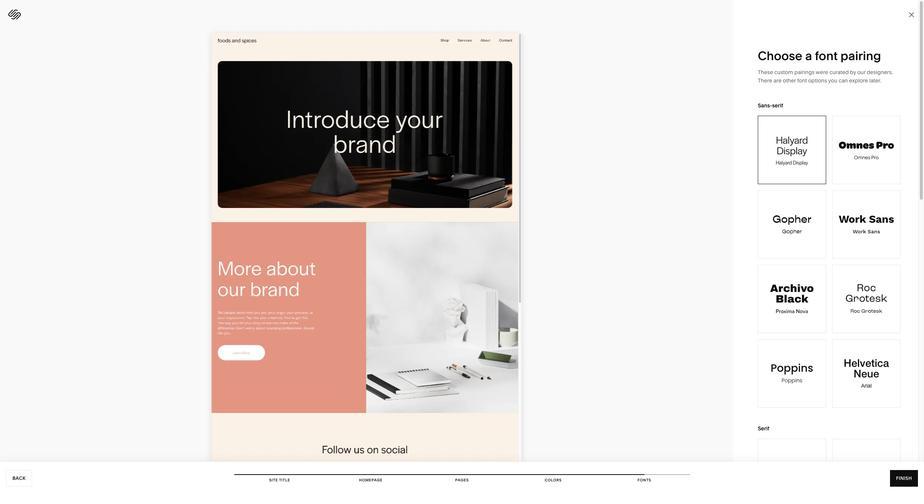 Task type: vqa. For each thing, say whether or not it's contained in the screenshot.


Task type: locate. For each thing, give the bounding box(es) containing it.
pairing
[[841, 48, 882, 63]]

sans
[[870, 213, 895, 225], [869, 228, 881, 234]]

site title
[[269, 478, 290, 482]]

roc
[[858, 281, 877, 296], [851, 308, 861, 315]]

0 vertical spatial display
[[778, 143, 808, 157]]

back button
[[6, 470, 32, 487]]

font down 'pairings' on the top of the page
[[798, 77, 808, 84]]

are
[[774, 77, 782, 84]]

grotesk
[[846, 292, 888, 307], [862, 308, 883, 315]]

you
[[829, 77, 838, 84]]

fonts
[[638, 478, 652, 482]]

archivo
[[771, 282, 815, 294]]

1 vertical spatial roc
[[851, 308, 861, 315]]

halyard display halyard display
[[777, 132, 809, 166]]

1 vertical spatial pro
[[872, 154, 880, 161]]

serif
[[759, 425, 770, 432]]

arial
[[862, 383, 873, 389]]

0 vertical spatial work
[[840, 213, 867, 225]]

halyard
[[777, 132, 809, 147], [777, 159, 793, 166]]

None checkbox
[[833, 116, 901, 184], [759, 340, 827, 407], [759, 439, 827, 495], [833, 116, 901, 184], [759, 340, 827, 407], [759, 439, 827, 495]]

custom
[[775, 69, 794, 76]]

colors
[[545, 478, 562, 482]]

poppins
[[771, 361, 814, 376], [782, 377, 803, 384]]

choose
[[759, 48, 803, 63]]

None checkbox
[[759, 116, 827, 184], [759, 191, 827, 258], [833, 191, 901, 258], [759, 265, 827, 333], [833, 265, 901, 333], [833, 340, 901, 407], [833, 439, 901, 495], [759, 116, 827, 184], [759, 191, 827, 258], [833, 191, 901, 258], [759, 265, 827, 333], [833, 265, 901, 333], [833, 340, 901, 407], [833, 439, 901, 495]]

0 vertical spatial omnes
[[839, 137, 875, 152]]

curated
[[830, 69, 850, 76]]

1 vertical spatial font
[[798, 77, 808, 84]]

0 horizontal spatial font
[[798, 77, 808, 84]]

1 vertical spatial gopher
[[783, 228, 803, 235]]

1 horizontal spatial font
[[816, 48, 839, 63]]

pro
[[877, 137, 895, 152], [872, 154, 880, 161]]

0 vertical spatial sans
[[870, 213, 895, 225]]

0 vertical spatial poppins
[[771, 361, 814, 376]]

archivo black proxima nova
[[771, 282, 815, 315]]

pages
[[456, 478, 469, 482]]

work
[[840, 213, 867, 225], [854, 228, 867, 234]]

font
[[816, 48, 839, 63], [798, 77, 808, 84]]

later.
[[870, 77, 882, 84]]

omnes pro omnes pro
[[839, 137, 895, 161]]

work sans work sans
[[840, 213, 895, 234]]

omnes
[[839, 137, 875, 152], [855, 154, 871, 161]]

1 vertical spatial poppins
[[782, 377, 803, 384]]

1 vertical spatial grotesk
[[862, 308, 883, 315]]

display
[[778, 143, 808, 157], [794, 159, 809, 166]]

font up were
[[816, 48, 839, 63]]

grotesk inside roc grotesk roc grotesk
[[862, 308, 883, 315]]

0 vertical spatial grotesk
[[846, 292, 888, 307]]

gopher
[[773, 213, 812, 226], [783, 228, 803, 235]]

sans-serif
[[759, 102, 784, 109]]



Task type: describe. For each thing, give the bounding box(es) containing it.
homepage
[[359, 478, 383, 482]]

can
[[839, 77, 849, 84]]

there
[[759, 77, 773, 84]]

1 vertical spatial display
[[794, 159, 809, 166]]

pairings
[[795, 69, 815, 76]]

were
[[817, 69, 829, 76]]

options
[[809, 77, 828, 84]]

back
[[12, 475, 26, 481]]

sans-
[[759, 102, 773, 109]]

nova
[[797, 307, 809, 315]]

font inside these custom pairings were curated by our designers. there are other font options you can explore later.
[[798, 77, 808, 84]]

helvetica
[[845, 357, 890, 369]]

neue
[[855, 367, 880, 380]]

roc grotesk roc grotesk
[[846, 281, 888, 315]]

0 vertical spatial font
[[816, 48, 839, 63]]

poppins inside poppins poppins
[[782, 377, 803, 384]]

designers.
[[868, 69, 894, 76]]

0 vertical spatial halyard
[[777, 132, 809, 147]]

gopher gopher
[[773, 213, 812, 235]]

site
[[269, 478, 278, 482]]

1 vertical spatial halyard
[[777, 159, 793, 166]]

explore
[[850, 77, 869, 84]]

poppins poppins
[[771, 361, 814, 384]]

these custom pairings were curated by our designers. there are other font options you can explore later.
[[759, 69, 894, 84]]

serif
[[773, 102, 784, 109]]

0 vertical spatial roc
[[858, 281, 877, 296]]

1 vertical spatial work
[[854, 228, 867, 234]]

black
[[776, 293, 809, 305]]

gopher inside gopher gopher
[[783, 228, 803, 235]]

1 vertical spatial omnes
[[855, 154, 871, 161]]

1 vertical spatial sans
[[869, 228, 881, 234]]

proxima
[[777, 307, 795, 315]]

finish button
[[891, 470, 919, 487]]

title
[[279, 478, 290, 482]]

choose a font pairing
[[759, 48, 882, 63]]

0 vertical spatial pro
[[877, 137, 895, 152]]

a
[[806, 48, 813, 63]]

0 vertical spatial gopher
[[773, 213, 812, 226]]

finish
[[897, 475, 913, 481]]

other
[[784, 77, 797, 84]]

these
[[759, 69, 774, 76]]

by
[[851, 69, 857, 76]]

helvetica neue arial
[[845, 357, 890, 389]]

our
[[858, 69, 866, 76]]



